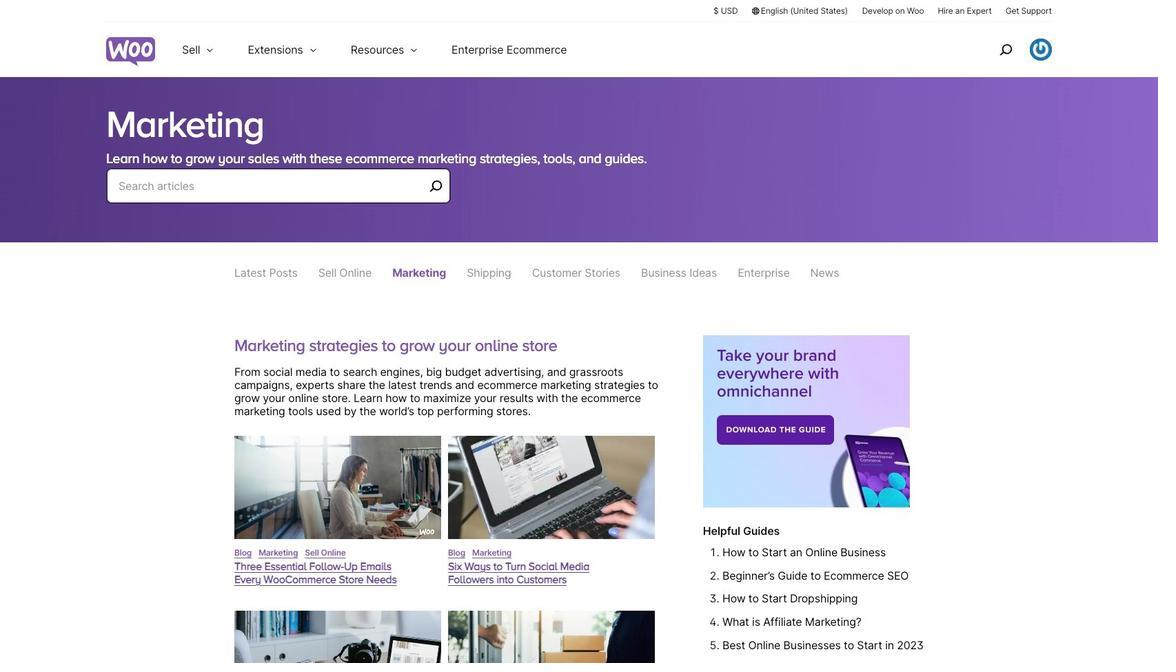 Task type: locate. For each thing, give the bounding box(es) containing it.
None search field
[[106, 168, 451, 221]]

business owner sending out follow-up emails in her boutique image
[[234, 436, 441, 540]]

service navigation menu element
[[970, 27, 1052, 72]]

open account menu image
[[1030, 39, 1052, 61]]

mailman delivering extra packages to the door after successful upselling strategies image
[[448, 612, 655, 664]]



Task type: describe. For each thing, give the bounding box(es) containing it.
desktop with computer showing the product recommendations extension image
[[234, 612, 441, 664]]

business owner working at turning social media followers into customers image
[[448, 436, 655, 540]]

Search articles search field
[[119, 176, 425, 196]]

search image
[[995, 39, 1017, 61]]



